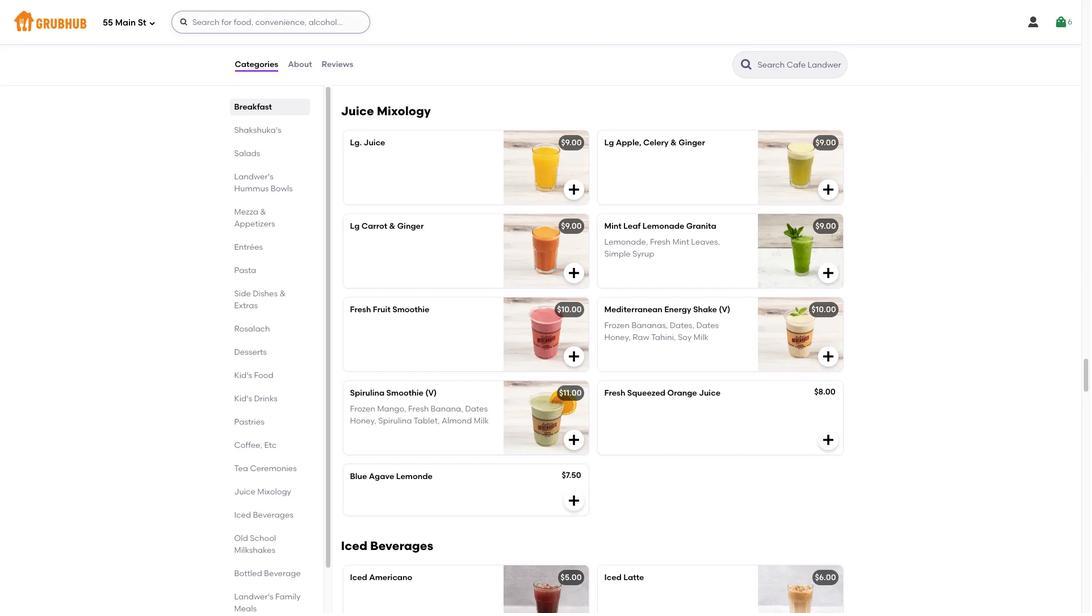 Task type: describe. For each thing, give the bounding box(es) containing it.
svg image inside 6 button
[[1055, 15, 1069, 29]]

kid's for kid's food
[[234, 371, 252, 381]]

fresh fruit smoothie image
[[504, 298, 589, 372]]

carrot
[[362, 222, 388, 231]]

salads
[[234, 149, 260, 159]]

1 horizontal spatial svg image
[[822, 434, 835, 447]]

kid's food
[[234, 371, 274, 381]]

side dishes & extras tab
[[234, 288, 305, 312]]

tea ceremonies
[[234, 464, 297, 474]]

about button
[[288, 44, 313, 85]]

iced left 'latte'
[[605, 573, 622, 583]]

svg image for lg. juice image
[[567, 183, 581, 197]]

agave
[[369, 472, 394, 482]]

reviews button
[[321, 44, 354, 85]]

pastries tab
[[234, 416, 305, 428]]

almond
[[442, 416, 472, 426]]

search icon image
[[740, 58, 754, 72]]

leaves,
[[692, 238, 721, 247]]

frozen for frozen bananas, dates, dates honey, raw tahini, soy milk
[[605, 321, 630, 331]]

mezza
[[234, 207, 259, 217]]

entrées tab
[[234, 241, 305, 253]]

mango,
[[378, 405, 407, 414]]

fresh left 'squeezed'
[[605, 389, 626, 398]]

svg image for mediterranean energy shake (v) image
[[822, 350, 835, 364]]

1 horizontal spatial juice mixology
[[341, 104, 431, 118]]

iced americano
[[350, 573, 413, 583]]

juice inside 'tab'
[[234, 487, 256, 497]]

old school milkshakes
[[234, 534, 276, 556]]

americano
[[369, 573, 413, 583]]

$10.00 for mediterranean energy shake (v) image
[[812, 305, 837, 315]]

tea ceremonies tab
[[234, 463, 305, 475]]

landwer's for bowls
[[234, 172, 274, 182]]

lg apple, celery & ginger image
[[758, 131, 843, 205]]

0 horizontal spatial ginger
[[398, 222, 424, 231]]

orange
[[668, 389, 698, 398]]

0 vertical spatial smoothie
[[393, 305, 430, 315]]

bottled
[[234, 569, 262, 579]]

svg image for "fresh fruit smoothie" image
[[567, 350, 581, 364]]

etc
[[264, 441, 277, 451]]

juice up lg.
[[341, 104, 374, 118]]

reviews
[[322, 60, 354, 69]]

fresh inside frozen mango, fresh banana, dates honey,  spirulina tablet, almond milk
[[408, 405, 429, 414]]

extras
[[234, 301, 258, 311]]

& right carrot
[[389, 222, 396, 231]]

frozen mango, fresh banana, dates honey,  spirulina tablet, almond milk
[[350, 405, 489, 426]]

landwer's for meals
[[234, 593, 274, 602]]

1 vertical spatial (v)
[[426, 389, 437, 398]]

meals
[[234, 605, 257, 614]]

iced beverages inside tab
[[234, 511, 294, 520]]

shakshuka's tab
[[234, 124, 305, 136]]

landwer's family meals
[[234, 593, 301, 614]]

desserts tab
[[234, 347, 305, 359]]

spirulina smoothie (v)
[[350, 389, 437, 398]]

lg apple, celery & ginger
[[605, 138, 706, 148]]

coffee, etc tab
[[234, 440, 305, 452]]

Search for food, convenience, alcohol... search field
[[171, 11, 370, 34]]

pasta tab
[[234, 265, 305, 277]]

latte
[[624, 573, 645, 583]]

shakshuka's
[[234, 126, 282, 135]]

55 main st
[[103, 17, 146, 28]]

granita
[[687, 222, 717, 231]]

juice right lg.
[[364, 138, 385, 148]]

frozen bananas, dates, dates honey, raw tahini, soy milk
[[605, 321, 719, 342]]

lemonde
[[396, 472, 433, 482]]

iced latte
[[605, 573, 645, 583]]

0 vertical spatial spirulina
[[350, 389, 385, 398]]

0 horizontal spatial mint
[[605, 222, 622, 231]]

svg image for lg carrot & ginger image on the top of page
[[567, 266, 581, 280]]

frozen for frozen mango, fresh banana, dates honey,  spirulina tablet, almond milk
[[350, 405, 376, 414]]

1 vertical spatial iced beverages
[[341, 539, 434, 553]]

dates inside frozen mango, fresh banana, dates honey,  spirulina tablet, almond milk
[[465, 405, 488, 414]]

$9.00 for lg carrot & ginger
[[561, 222, 582, 231]]

syrup
[[633, 249, 655, 259]]

categories
[[235, 60, 278, 69]]

1 horizontal spatial beverages
[[370, 539, 434, 553]]

ceremonies
[[250, 464, 297, 474]]

shake
[[694, 305, 718, 315]]

Search Cafe Landwer search field
[[757, 60, 844, 70]]

1 horizontal spatial ginger
[[679, 138, 706, 148]]

0 horizontal spatial svg image
[[149, 20, 155, 26]]

about
[[288, 60, 312, 69]]

honey, inside frozen bananas, dates, dates honey, raw tahini, soy milk
[[605, 333, 631, 342]]

mint inside the lemonade, fresh mint leaves, simple syrup
[[673, 238, 690, 247]]

tablet,
[[414, 416, 440, 426]]

milk inside frozen bananas, dates, dates honey, raw tahini, soy milk
[[694, 333, 709, 342]]

fruit
[[373, 305, 391, 315]]

family
[[275, 593, 301, 602]]

kid's drinks
[[234, 394, 278, 404]]

bananas,
[[632, 321, 668, 331]]

side dishes & extras
[[234, 289, 286, 311]]

desserts
[[234, 348, 267, 357]]

mediterranean energy shake (v)
[[605, 305, 731, 315]]

st
[[138, 17, 146, 28]]

simple
[[605, 249, 631, 259]]

school
[[250, 534, 276, 544]]



Task type: locate. For each thing, give the bounding box(es) containing it.
$8.00
[[815, 388, 836, 397]]

1 kid's from the top
[[234, 371, 252, 381]]

kid's for kid's drinks
[[234, 394, 252, 404]]

honey, inside frozen mango, fresh banana, dates honey,  spirulina tablet, almond milk
[[350, 416, 377, 426]]

0 vertical spatial frozen
[[605, 321, 630, 331]]

soy
[[678, 333, 692, 342]]

beverages down juice mixology 'tab'
[[253, 511, 294, 520]]

0 horizontal spatial (v)
[[426, 389, 437, 398]]

$9.00
[[561, 138, 582, 148], [816, 138, 837, 148], [561, 222, 582, 231], [816, 222, 837, 231]]

frozen
[[605, 321, 630, 331], [350, 405, 376, 414]]

1 horizontal spatial dates
[[697, 321, 719, 331]]

landwer's hummus bowls
[[234, 172, 293, 194]]

svg image
[[1027, 15, 1041, 29], [149, 20, 155, 26], [822, 434, 835, 447]]

coffee,
[[234, 441, 263, 451]]

1 horizontal spatial frozen
[[605, 321, 630, 331]]

0 horizontal spatial frozen
[[350, 405, 376, 414]]

& right the dishes
[[280, 289, 286, 299]]

apple,
[[616, 138, 642, 148]]

ginger right carrot
[[398, 222, 424, 231]]

1 horizontal spatial milk
[[694, 333, 709, 342]]

mezza & appetizers
[[234, 207, 275, 229]]

honey, left raw
[[605, 333, 631, 342]]

leaf
[[624, 222, 641, 231]]

lg. juice
[[350, 138, 385, 148]]

lg.
[[350, 138, 362, 148]]

entrées
[[234, 243, 263, 252]]

lg left carrot
[[350, 222, 360, 231]]

pastries
[[234, 418, 265, 427]]

iced beverages
[[234, 511, 294, 520], [341, 539, 434, 553]]

iced up old
[[234, 511, 251, 520]]

spirulina
[[350, 389, 385, 398], [379, 416, 412, 426]]

0 vertical spatial milk
[[694, 333, 709, 342]]

mediterranean energy shake (v) image
[[758, 298, 843, 372]]

1 vertical spatial mixology
[[257, 487, 291, 497]]

iced latte image
[[758, 566, 843, 614]]

kid's drinks tab
[[234, 393, 305, 405]]

lg for lg carrot & ginger
[[350, 222, 360, 231]]

frozen down mediterranean
[[605, 321, 630, 331]]

2 kid's from the top
[[234, 394, 252, 404]]

1 vertical spatial landwer's
[[234, 593, 274, 602]]

breakfast tab
[[234, 101, 305, 113]]

coffee, etc
[[234, 441, 277, 451]]

kid's left drinks
[[234, 394, 252, 404]]

0 horizontal spatial mixology
[[257, 487, 291, 497]]

0 vertical spatial dates
[[697, 321, 719, 331]]

juice
[[341, 104, 374, 118], [364, 138, 385, 148], [699, 389, 721, 398], [234, 487, 256, 497]]

spirulina inside frozen mango, fresh banana, dates honey,  spirulina tablet, almond milk
[[379, 416, 412, 426]]

svg image
[[1055, 15, 1069, 29], [179, 18, 188, 27], [567, 183, 581, 197], [822, 183, 835, 197], [567, 266, 581, 280], [822, 266, 835, 280], [567, 350, 581, 364], [822, 350, 835, 364], [567, 434, 581, 447], [567, 494, 581, 508]]

kid's left the food
[[234, 371, 252, 381]]

juice mixology up lg. juice
[[341, 104, 431, 118]]

juice mixology inside 'tab'
[[234, 487, 291, 497]]

beverages
[[253, 511, 294, 520], [370, 539, 434, 553]]

spirulina down mango,
[[379, 416, 412, 426]]

fresh down the mint leaf lemonade granita
[[650, 238, 671, 247]]

celery
[[644, 138, 669, 148]]

1 vertical spatial juice mixology
[[234, 487, 291, 497]]

iced beverages tab
[[234, 510, 305, 522]]

lg left apple,
[[605, 138, 614, 148]]

$9.00 for lg apple, celery & ginger
[[816, 138, 837, 148]]

drinks
[[254, 394, 278, 404]]

smoothie right fruit
[[393, 305, 430, 315]]

$6.00
[[816, 573, 837, 583]]

landwer's inside landwer's hummus bowls
[[234, 172, 274, 182]]

1 vertical spatial frozen
[[350, 405, 376, 414]]

dates inside frozen bananas, dates, dates honey, raw tahini, soy milk
[[697, 321, 719, 331]]

mixology
[[377, 104, 431, 118], [257, 487, 291, 497]]

lg carrot & ginger image
[[504, 214, 589, 288]]

hummus
[[234, 184, 269, 194]]

0 horizontal spatial milk
[[474, 416, 489, 426]]

raw
[[633, 333, 650, 342]]

0 vertical spatial beverages
[[253, 511, 294, 520]]

2 $10.00 from the left
[[812, 305, 837, 315]]

landwer's up the meals
[[234, 593, 274, 602]]

juice right orange
[[699, 389, 721, 398]]

svg image for lg apple, celery & ginger image
[[822, 183, 835, 197]]

1 vertical spatial kid's
[[234, 394, 252, 404]]

6
[[1069, 17, 1073, 27]]

lg for lg apple, celery & ginger
[[605, 138, 614, 148]]

energy
[[665, 305, 692, 315]]

fresh inside the lemonade, fresh mint leaves, simple syrup
[[650, 238, 671, 247]]

6 button
[[1055, 12, 1073, 32]]

old
[[234, 534, 248, 544]]

main
[[115, 17, 136, 28]]

blue agave lemonde
[[350, 472, 433, 482]]

mixology down ceremonies
[[257, 487, 291, 497]]

1 vertical spatial ginger
[[398, 222, 424, 231]]

iced americano image
[[504, 566, 589, 614]]

ginger
[[679, 138, 706, 148], [398, 222, 424, 231]]

smoothie
[[393, 305, 430, 315], [387, 389, 424, 398]]

$7.50
[[562, 471, 582, 481]]

tahini,
[[652, 333, 676, 342]]

kid's
[[234, 371, 252, 381], [234, 394, 252, 404]]

landwer's
[[234, 172, 274, 182], [234, 593, 274, 602]]

beverages inside tab
[[253, 511, 294, 520]]

landwer's family meals tab
[[234, 591, 305, 614]]

1 horizontal spatial mint
[[673, 238, 690, 247]]

1 $10.00 from the left
[[558, 305, 582, 315]]

iced beverages up americano
[[341, 539, 434, 553]]

rosalach
[[234, 324, 270, 334]]

dates,
[[670, 321, 695, 331]]

svg image right st
[[149, 20, 155, 26]]

1 horizontal spatial mixology
[[377, 104, 431, 118]]

1 vertical spatial milk
[[474, 416, 489, 426]]

& inside mezza & appetizers
[[260, 207, 266, 217]]

fresh
[[650, 238, 671, 247], [350, 305, 371, 315], [605, 389, 626, 398], [408, 405, 429, 414]]

0 vertical spatial kid's
[[234, 371, 252, 381]]

(v)
[[720, 305, 731, 315], [426, 389, 437, 398]]

1 vertical spatial dates
[[465, 405, 488, 414]]

1 landwer's from the top
[[234, 172, 274, 182]]

mezza & appetizers tab
[[234, 206, 305, 230]]

landwer's hummus bowls tab
[[234, 171, 305, 195]]

milk right soy
[[694, 333, 709, 342]]

1 horizontal spatial (v)
[[720, 305, 731, 315]]

lg. juice image
[[504, 131, 589, 205]]

1 vertical spatial mint
[[673, 238, 690, 247]]

bottled beverage tab
[[234, 568, 305, 580]]

fresh left fruit
[[350, 305, 371, 315]]

2 landwer's from the top
[[234, 593, 274, 602]]

iced up iced americano
[[341, 539, 368, 553]]

1 vertical spatial spirulina
[[379, 416, 412, 426]]

svg image for spirulina smoothie (v) image
[[567, 434, 581, 447]]

0 vertical spatial iced beverages
[[234, 511, 294, 520]]

0 horizontal spatial beverages
[[253, 511, 294, 520]]

roobios
[[379, 37, 410, 47]]

& inside side dishes & extras
[[280, 289, 286, 299]]

0 horizontal spatial dates
[[465, 405, 488, 414]]

1 horizontal spatial $10.00
[[812, 305, 837, 315]]

bottled beverage
[[234, 569, 301, 579]]

(v) right shake at the right
[[720, 305, 731, 315]]

& right celery
[[671, 138, 677, 148]]

side
[[234, 289, 251, 299]]

dates
[[697, 321, 719, 331], [465, 405, 488, 414]]

0 horizontal spatial $10.00
[[558, 305, 582, 315]]

$5.50
[[561, 36, 582, 45]]

0 vertical spatial ginger
[[679, 138, 706, 148]]

lg carrot & ginger
[[350, 222, 424, 231]]

juice mixology tab
[[234, 486, 305, 498]]

fresh squeezed orange juice
[[605, 389, 721, 398]]

pasta
[[234, 266, 256, 276]]

smoothie up mango,
[[387, 389, 424, 398]]

kid's inside 'tab'
[[234, 371, 252, 381]]

mixology inside juice mixology 'tab'
[[257, 487, 291, 497]]

juice down tea
[[234, 487, 256, 497]]

fresh up tablet,
[[408, 405, 429, 414]]

svg image left 6 button
[[1027, 15, 1041, 29]]

milkshakes
[[234, 546, 276, 556]]

bowls
[[271, 184, 293, 194]]

1 horizontal spatial iced beverages
[[341, 539, 434, 553]]

appetizers
[[234, 219, 275, 229]]

lemonade
[[643, 222, 685, 231]]

mint leaf lemonade granita image
[[758, 214, 843, 288]]

iced inside tab
[[234, 511, 251, 520]]

1 vertical spatial smoothie
[[387, 389, 424, 398]]

0 vertical spatial mixology
[[377, 104, 431, 118]]

0 vertical spatial juice mixology
[[341, 104, 431, 118]]

dates up almond
[[465, 405, 488, 414]]

squeezed
[[628, 389, 666, 398]]

0 horizontal spatial juice mixology
[[234, 487, 291, 497]]

banana,
[[431, 405, 464, 414]]

0 vertical spatial honey,
[[605, 333, 631, 342]]

rosalach tab
[[234, 323, 305, 335]]

1 vertical spatial lg
[[350, 222, 360, 231]]

0 horizontal spatial lg
[[350, 222, 360, 231]]

mint leaf lemonade granita
[[605, 222, 717, 231]]

0 horizontal spatial iced beverages
[[234, 511, 294, 520]]

mint down lemonade at right top
[[673, 238, 690, 247]]

tea
[[234, 464, 248, 474]]

honey, down spirulina smoothie (v) on the left of page
[[350, 416, 377, 426]]

vanilla roobios
[[350, 37, 410, 47]]

$9.00 for lg. juice
[[561, 138, 582, 148]]

frozen inside frozen bananas, dates, dates honey, raw tahini, soy milk
[[605, 321, 630, 331]]

milk inside frozen mango, fresh banana, dates honey,  spirulina tablet, almond milk
[[474, 416, 489, 426]]

beverages up americano
[[370, 539, 434, 553]]

mint left leaf
[[605, 222, 622, 231]]

blue
[[350, 472, 367, 482]]

1 vertical spatial honey,
[[350, 416, 377, 426]]

lemonade,
[[605, 238, 649, 247]]

landwer's up hummus
[[234, 172, 274, 182]]

mixology up lg. juice
[[377, 104, 431, 118]]

landwer's inside 'landwer's family meals'
[[234, 593, 274, 602]]

salads tab
[[234, 148, 305, 160]]

main navigation navigation
[[0, 0, 1082, 44]]

$5.00
[[561, 573, 582, 583]]

fresh fruit smoothie
[[350, 305, 430, 315]]

kid's food tab
[[234, 370, 305, 382]]

1 horizontal spatial lg
[[605, 138, 614, 148]]

dishes
[[253, 289, 278, 299]]

beverage
[[264, 569, 301, 579]]

iced beverages up school
[[234, 511, 294, 520]]

iced left americano
[[350, 573, 367, 583]]

0 vertical spatial mint
[[605, 222, 622, 231]]

old school milkshakes tab
[[234, 533, 305, 557]]

categories button
[[234, 44, 279, 85]]

kid's inside tab
[[234, 394, 252, 404]]

frozen inside frozen mango, fresh banana, dates honey,  spirulina tablet, almond milk
[[350, 405, 376, 414]]

&
[[671, 138, 677, 148], [260, 207, 266, 217], [389, 222, 396, 231], [280, 289, 286, 299]]

spirulina smoothie (v) image
[[504, 381, 589, 455]]

0 vertical spatial (v)
[[720, 305, 731, 315]]

(v) up banana,
[[426, 389, 437, 398]]

55
[[103, 17, 113, 28]]

dates down shake at the right
[[697, 321, 719, 331]]

spirulina up mango,
[[350, 389, 385, 398]]

vanilla
[[350, 37, 377, 47]]

frozen left mango,
[[350, 405, 376, 414]]

1 horizontal spatial honey,
[[605, 333, 631, 342]]

svg image down $8.00 on the bottom
[[822, 434, 835, 447]]

0 vertical spatial lg
[[605, 138, 614, 148]]

milk right almond
[[474, 416, 489, 426]]

$10.00
[[558, 305, 582, 315], [812, 305, 837, 315]]

0 vertical spatial landwer's
[[234, 172, 274, 182]]

juice mixology down tea ceremonies
[[234, 487, 291, 497]]

mint
[[605, 222, 622, 231], [673, 238, 690, 247]]

0 horizontal spatial honey,
[[350, 416, 377, 426]]

1 vertical spatial beverages
[[370, 539, 434, 553]]

lemonade, fresh mint leaves, simple syrup
[[605, 238, 721, 259]]

2 horizontal spatial svg image
[[1027, 15, 1041, 29]]

ginger right celery
[[679, 138, 706, 148]]

$10.00 for "fresh fruit smoothie" image
[[558, 305, 582, 315]]

svg image for 'mint leaf lemonade granita' "image"
[[822, 266, 835, 280]]

breakfast
[[234, 102, 272, 112]]

food
[[254, 371, 274, 381]]

mediterranean
[[605, 305, 663, 315]]

& up "appetizers"
[[260, 207, 266, 217]]



Task type: vqa. For each thing, say whether or not it's contained in the screenshot.
Phone telephone field
no



